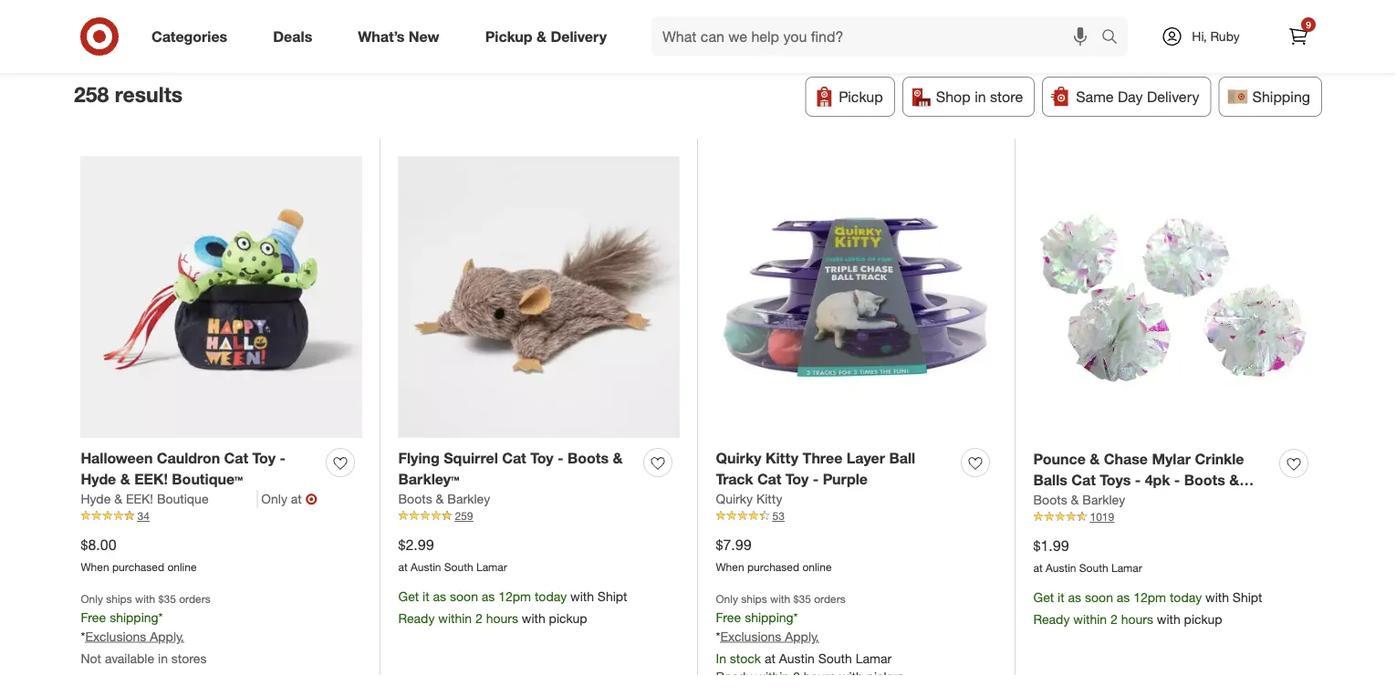 Task type: locate. For each thing, give the bounding box(es) containing it.
what's
[[358, 27, 405, 45]]

day
[[1118, 88, 1143, 105]]

1 quirky from the top
[[716, 450, 762, 467]]

barkley™
[[398, 470, 460, 488], [1034, 492, 1095, 510]]

0 horizontal spatial apply.
[[150, 628, 184, 644]]

eek! up hyde & eek! boutique
[[134, 470, 168, 488]]

delivery inside pickup & delivery link
[[551, 27, 607, 45]]

0 horizontal spatial delivery
[[551, 27, 607, 45]]

at right the stock on the bottom right
[[765, 650, 776, 666]]

halloween cauldron cat toy - hyde & eek! boutique™
[[81, 450, 286, 488]]

south for $1.99
[[1079, 561, 1109, 575]]

guest rating button
[[638, 18, 754, 58]]

only for only at ¬
[[261, 491, 287, 507]]

barkley up 1019
[[1083, 492, 1125, 508]]

ships up free shipping * * exclusions apply.
[[741, 592, 767, 606]]

2 purchased from the left
[[747, 560, 800, 574]]

12pm
[[499, 588, 531, 604], [1134, 589, 1166, 605]]

53 link
[[716, 508, 997, 524]]

quirky up 'track'
[[716, 450, 762, 467]]

2 for $2.99
[[475, 610, 483, 626]]

cat up quirky kitty
[[757, 470, 782, 488]]

*
[[158, 609, 163, 625], [794, 609, 798, 625], [81, 628, 85, 644], [716, 628, 720, 644]]

south inside the $1.99 at austin south lamar
[[1079, 561, 1109, 575]]

0 horizontal spatial in
[[158, 650, 168, 666]]

0 horizontal spatial get
[[398, 588, 419, 604]]

quirky down 'track'
[[716, 491, 753, 507]]

0 vertical spatial hyde
[[81, 470, 116, 488]]

1 vertical spatial hyde
[[81, 491, 111, 507]]

austin down $1.99
[[1046, 561, 1076, 575]]

1 ships from the left
[[106, 592, 132, 606]]

toy inside the flying squirrel cat toy - boots & barkley™
[[530, 450, 554, 467]]

1 horizontal spatial shipping
[[745, 609, 794, 625]]

$8.00
[[81, 536, 116, 554]]

delivery
[[551, 27, 607, 45], [1147, 88, 1200, 105]]

south down free shipping * * exclusions apply.
[[818, 650, 852, 666]]

flying squirrel cat toy - boots & barkley™ image
[[398, 157, 679, 438], [398, 157, 679, 438]]

quirky for quirky kitty
[[716, 491, 753, 507]]

1 online from the left
[[167, 560, 197, 574]]

0 horizontal spatial within
[[438, 610, 472, 626]]

when for $8.00
[[81, 560, 109, 574]]

get it as soon as 12pm today with shipt ready within 2 hours with pickup for $2.99
[[398, 588, 627, 626]]

south down 1019
[[1079, 561, 1109, 575]]

1 horizontal spatial soon
[[1085, 589, 1113, 605]]

deals inside button
[[507, 29, 543, 47]]

0 horizontal spatial get it as soon as 12pm today with shipt ready within 2 hours with pickup
[[398, 588, 627, 626]]

pounce & chase mylar crinkle balls cat toys - 4pk - boots & barkley™ image
[[1034, 157, 1316, 439], [1034, 157, 1316, 439]]

online for $7.99
[[803, 560, 832, 574]]

deals inside 'link'
[[273, 27, 312, 45]]

toy
[[252, 450, 276, 467], [530, 450, 554, 467], [786, 470, 809, 488]]

get it as soon as 12pm today with shipt ready within 2 hours with pickup down the $1.99 at austin south lamar at the right of the page
[[1034, 589, 1263, 627]]

rating
[[696, 29, 739, 47]]

1 exclusions from the left
[[85, 628, 146, 644]]

shipping up "available"
[[110, 609, 158, 625]]

1 vertical spatial eek!
[[126, 491, 153, 507]]

delivery for same day delivery
[[1147, 88, 1200, 105]]

barkley
[[447, 491, 490, 507], [1083, 492, 1125, 508]]

online up only ships with $35 orders
[[803, 560, 832, 574]]

get it as soon as 12pm today with shipt ready within 2 hours with pickup down "$2.99 at austin south lamar"
[[398, 588, 627, 626]]

apply. up in stock at  austin south lamar at the right bottom
[[785, 628, 819, 644]]

austin inside "$2.99 at austin south lamar"
[[411, 560, 441, 574]]

1 shipping from the left
[[110, 609, 158, 625]]

pickup down what can we help you find? suggestions appear below search field at top
[[839, 88, 883, 105]]

within down "$2.99 at austin south lamar"
[[438, 610, 472, 626]]

1 horizontal spatial exclusions apply. link
[[720, 628, 819, 644]]

2 hyde from the top
[[81, 491, 111, 507]]

1 vertical spatial in
[[158, 650, 168, 666]]

&
[[537, 27, 547, 45], [613, 450, 623, 467], [1090, 450, 1100, 468], [120, 470, 130, 488], [1230, 471, 1240, 489], [114, 491, 122, 507], [436, 491, 444, 507], [1071, 492, 1079, 508]]

when inside $7.99 when purchased online
[[716, 560, 744, 574]]

at
[[291, 491, 302, 507], [398, 560, 408, 574], [1034, 561, 1043, 575], [765, 650, 776, 666]]

quirky
[[716, 450, 762, 467], [716, 491, 753, 507]]

- up the only at ¬
[[280, 450, 286, 467]]

when down $8.00
[[81, 560, 109, 574]]

0 horizontal spatial south
[[444, 560, 473, 574]]

What can we help you find? suggestions appear below search field
[[652, 16, 1106, 57]]

shipt for flying squirrel cat toy - boots & barkley™
[[598, 588, 627, 604]]

cat up "boutique™"
[[224, 450, 248, 467]]

delivery inside same day delivery button
[[1147, 88, 1200, 105]]

boots
[[568, 450, 609, 467], [1184, 471, 1225, 489], [398, 491, 432, 507], [1034, 492, 1068, 508]]

when inside $8.00 when purchased online
[[81, 560, 109, 574]]

0 horizontal spatial barkley
[[447, 491, 490, 507]]

only inside the only at ¬
[[261, 491, 287, 507]]

cat left the toys
[[1072, 471, 1096, 489]]

halloween
[[81, 450, 153, 467]]

filter button
[[74, 18, 159, 58]]

kitty left three
[[766, 450, 799, 467]]

deals left price
[[507, 29, 543, 47]]

2 orders from the left
[[814, 592, 846, 606]]

0 vertical spatial pickup
[[485, 27, 533, 45]]

1 horizontal spatial ships
[[741, 592, 767, 606]]

1 horizontal spatial shipt
[[1233, 589, 1263, 605]]

- up 259 link
[[558, 450, 564, 467]]

austin inside the $1.99 at austin south lamar
[[1046, 561, 1076, 575]]

pounce & chase mylar crinkle balls cat toys - 4pk - boots & barkley™
[[1034, 450, 1244, 510]]

get down $1.99
[[1034, 589, 1054, 605]]

0 horizontal spatial soon
[[450, 588, 478, 604]]

today down 1019 'link'
[[1170, 589, 1202, 605]]

only up free shipping * * exclusions apply.
[[716, 592, 738, 606]]

0 horizontal spatial orders
[[179, 592, 211, 606]]

get down $2.99
[[398, 588, 419, 604]]

1 horizontal spatial deals
[[507, 29, 543, 47]]

$35 down $8.00 when purchased online
[[158, 592, 176, 606]]

barkley™ down balls
[[1034, 492, 1095, 510]]

today for pounce & chase mylar crinkle balls cat toys - 4pk - boots & barkley™
[[1170, 589, 1202, 605]]

0 horizontal spatial free
[[81, 609, 106, 625]]

ready down "$2.99 at austin south lamar"
[[398, 610, 435, 626]]

kitty inside quirky kitty three layer ball track cat toy - purple
[[766, 450, 799, 467]]

1 horizontal spatial apply.
[[785, 628, 819, 644]]

fpo/apo
[[777, 29, 841, 47]]

orders
[[179, 592, 211, 606], [814, 592, 846, 606]]

apply. inside free shipping * * exclusions apply.
[[785, 628, 819, 644]]

lamar
[[476, 560, 507, 574], [1112, 561, 1142, 575], [856, 650, 892, 666]]

1 horizontal spatial $35
[[794, 592, 811, 606]]

pickup right brand
[[485, 27, 533, 45]]

in inside only ships with $35 orders free shipping * * exclusions apply. not available in stores
[[158, 650, 168, 666]]

1 vertical spatial delivery
[[1147, 88, 1200, 105]]

1 horizontal spatial in
[[975, 88, 986, 105]]

boots & barkley link up 1019
[[1034, 491, 1125, 509]]

exclusions inside free shipping * * exclusions apply.
[[720, 628, 781, 644]]

1 horizontal spatial exclusions
[[720, 628, 781, 644]]

boots & barkley link up 259
[[398, 490, 490, 508]]

2 horizontal spatial austin
[[1046, 561, 1076, 575]]

ships down $8.00 when purchased online
[[106, 592, 132, 606]]

purchased inside $7.99 when purchased online
[[747, 560, 800, 574]]

at down $2.99
[[398, 560, 408, 574]]

1 horizontal spatial orders
[[814, 592, 846, 606]]

12pm down the $1.99 at austin south lamar at the right of the page
[[1134, 589, 1166, 605]]

¬
[[305, 490, 317, 508]]

2 shipping from the left
[[745, 609, 794, 625]]

quirky inside quirky kitty three layer ball track cat toy - purple
[[716, 450, 762, 467]]

1 horizontal spatial purchased
[[747, 560, 800, 574]]

1 vertical spatial quirky
[[716, 491, 753, 507]]

2 for $1.99
[[1111, 611, 1118, 627]]

exclusions
[[85, 628, 146, 644], [720, 628, 781, 644]]

2 down the $1.99 at austin south lamar at the right of the page
[[1111, 611, 1118, 627]]

lamar for $1.99
[[1112, 561, 1142, 575]]

lamar inside the $1.99 at austin south lamar
[[1112, 561, 1142, 575]]

barkley™ down flying
[[398, 470, 460, 488]]

0 horizontal spatial $35
[[158, 592, 176, 606]]

1 vertical spatial pickup
[[839, 88, 883, 105]]

hours down the $1.99 at austin south lamar at the right of the page
[[1121, 611, 1153, 627]]

purchased inside $8.00 when purchased online
[[112, 560, 164, 574]]

shipt for pounce & chase mylar crinkle balls cat toys - 4pk - boots & barkley™
[[1233, 589, 1263, 605]]

halloween cauldron cat toy - hyde & eek! boutique™ link
[[81, 448, 319, 490]]

cat right squirrel
[[502, 450, 526, 467]]

2 when from the left
[[716, 560, 744, 574]]

deals for deals 'link'
[[273, 27, 312, 45]]

2 apply. from the left
[[785, 628, 819, 644]]

0 horizontal spatial exclusions
[[85, 628, 146, 644]]

boots up 259 link
[[568, 450, 609, 467]]

0 horizontal spatial only
[[81, 592, 103, 606]]

toy down three
[[786, 470, 809, 488]]

it
[[423, 588, 430, 604], [1058, 589, 1065, 605]]

soon for $2.99
[[450, 588, 478, 604]]

2 horizontal spatial south
[[1079, 561, 1109, 575]]

- left 4pk at the right bottom of the page
[[1135, 471, 1141, 489]]

cat inside pounce & chase mylar crinkle balls cat toys - 4pk - boots & barkley™
[[1072, 471, 1096, 489]]

south down 259
[[444, 560, 473, 574]]

toy for cauldron
[[252, 450, 276, 467]]

toy up the only at ¬
[[252, 450, 276, 467]]

exclusions apply. link up "available"
[[85, 628, 184, 644]]

flying
[[398, 450, 440, 467]]

pickup inside pickup button
[[839, 88, 883, 105]]

1 hyde from the top
[[81, 470, 116, 488]]

shipping
[[110, 609, 158, 625], [745, 609, 794, 625]]

shop in store
[[936, 88, 1023, 105]]

0 horizontal spatial exclusions apply. link
[[85, 628, 184, 644]]

today for flying squirrel cat toy - boots & barkley™
[[535, 588, 567, 604]]

south inside "$2.99 at austin south lamar"
[[444, 560, 473, 574]]

1 horizontal spatial 2
[[1111, 611, 1118, 627]]

1 horizontal spatial hours
[[1121, 611, 1153, 627]]

cat inside quirky kitty three layer ball track cat toy - purple
[[757, 470, 782, 488]]

0 horizontal spatial shipt
[[598, 588, 627, 604]]

at down $1.99
[[1034, 561, 1043, 575]]

1 apply. from the left
[[150, 628, 184, 644]]

boutique™
[[172, 470, 243, 488]]

soon for $1.99
[[1085, 589, 1113, 605]]

toy for squirrel
[[530, 450, 554, 467]]

price
[[582, 29, 615, 47]]

within for $1.99
[[1073, 611, 1107, 627]]

cauldron
[[157, 450, 220, 467]]

1 horizontal spatial barkley™
[[1034, 492, 1095, 510]]

1 horizontal spatial boots & barkley
[[1034, 492, 1125, 508]]

only down $8.00
[[81, 592, 103, 606]]

0 horizontal spatial ready
[[398, 610, 435, 626]]

hours down "$2.99 at austin south lamar"
[[486, 610, 518, 626]]

boots & barkley up 259
[[398, 491, 490, 507]]

0 horizontal spatial 2
[[475, 610, 483, 626]]

0 vertical spatial kitty
[[766, 450, 799, 467]]

south for $2.99
[[444, 560, 473, 574]]

online for $8.00
[[167, 560, 197, 574]]

2 horizontal spatial lamar
[[1112, 561, 1142, 575]]

53
[[773, 509, 785, 523]]

cat
[[224, 450, 248, 467], [502, 450, 526, 467], [757, 470, 782, 488], [1072, 471, 1096, 489]]

cat inside the flying squirrel cat toy - boots & barkley™
[[502, 450, 526, 467]]

0 vertical spatial quirky
[[716, 450, 762, 467]]

0 horizontal spatial it
[[423, 588, 430, 604]]

only left the ¬
[[261, 491, 287, 507]]

online inside $8.00 when purchased online
[[167, 560, 197, 574]]

in inside shop in store button
[[975, 88, 986, 105]]

0 horizontal spatial austin
[[411, 560, 441, 574]]

deals button
[[491, 18, 559, 58]]

orders up stores
[[179, 592, 211, 606]]

lamar inside "$2.99 at austin south lamar"
[[476, 560, 507, 574]]

boots & barkley link
[[398, 490, 490, 508], [1034, 491, 1125, 509]]

1 horizontal spatial within
[[1073, 611, 1107, 627]]

eek! up the 34
[[126, 491, 153, 507]]

- down three
[[813, 470, 819, 488]]

258 results
[[74, 82, 183, 107]]

only inside only ships with $35 orders free shipping * * exclusions apply. not available in stores
[[81, 592, 103, 606]]

deals right the sort
[[273, 27, 312, 45]]

0 horizontal spatial shipping
[[110, 609, 158, 625]]

austin for $1.99
[[1046, 561, 1076, 575]]

when down $7.99
[[716, 560, 744, 574]]

austin down $2.99
[[411, 560, 441, 574]]

-
[[280, 450, 286, 467], [558, 450, 564, 467], [813, 470, 819, 488], [1135, 471, 1141, 489], [1174, 471, 1180, 489]]

three
[[803, 450, 843, 467]]

$35 up free shipping * * exclusions apply.
[[794, 592, 811, 606]]

34
[[137, 509, 150, 523]]

- right 4pk at the right bottom of the page
[[1174, 471, 1180, 489]]

only ships with $35 orders
[[716, 592, 846, 606]]

exclusions up the stock on the bottom right
[[720, 628, 781, 644]]

deals
[[273, 27, 312, 45], [507, 29, 543, 47]]

$35 inside only ships with $35 orders free shipping * * exclusions apply. not available in stores
[[158, 592, 176, 606]]

shipping inside only ships with $35 orders free shipping * * exclusions apply. not available in stores
[[110, 609, 158, 625]]

0 horizontal spatial 12pm
[[499, 588, 531, 604]]

1 horizontal spatial pickup
[[1184, 611, 1223, 627]]

halloween cauldron cat toy - hyde & eek! boutique™ image
[[81, 157, 362, 438], [81, 157, 362, 438]]

ships inside only ships with $35 orders free shipping * * exclusions apply. not available in stores
[[106, 592, 132, 606]]

boots & barkley link for barkley™
[[398, 490, 490, 508]]

purchased up only ships with $35 orders
[[747, 560, 800, 574]]

1 horizontal spatial 12pm
[[1134, 589, 1166, 605]]

get for $2.99
[[398, 588, 419, 604]]

ready down the $1.99 at austin south lamar at the right of the page
[[1034, 611, 1070, 627]]

1 horizontal spatial when
[[716, 560, 744, 574]]

deals for deals button
[[507, 29, 543, 47]]

1 horizontal spatial only
[[261, 491, 287, 507]]

today
[[535, 588, 567, 604], [1170, 589, 1202, 605]]

1 $35 from the left
[[158, 592, 176, 606]]

0 horizontal spatial lamar
[[476, 560, 507, 574]]

0 vertical spatial in
[[975, 88, 986, 105]]

12pm down "$2.99 at austin south lamar"
[[499, 588, 531, 604]]

free up in
[[716, 609, 741, 625]]

- inside quirky kitty three layer ball track cat toy - purple
[[813, 470, 819, 488]]

what's new link
[[342, 16, 462, 57]]

purchased down $8.00
[[112, 560, 164, 574]]

ships
[[106, 592, 132, 606], [741, 592, 767, 606]]

$35 for only ships with $35 orders free shipping * * exclusions apply. not available in stores
[[158, 592, 176, 606]]

at inside the $1.99 at austin south lamar
[[1034, 561, 1043, 575]]

0 vertical spatial delivery
[[551, 27, 607, 45]]

toy inside halloween cauldron cat toy - hyde & eek! boutique™
[[252, 450, 276, 467]]

as
[[433, 588, 446, 604], [482, 588, 495, 604], [1068, 589, 1082, 605], [1117, 589, 1130, 605]]

toy inside quirky kitty three layer ball track cat toy - purple
[[786, 470, 809, 488]]

guest
[[653, 29, 692, 47]]

kitty for quirky kitty
[[756, 491, 782, 507]]

new
[[409, 27, 440, 45]]

hyde
[[81, 470, 116, 488], [81, 491, 111, 507]]

kitty up 53
[[756, 491, 782, 507]]

0 horizontal spatial today
[[535, 588, 567, 604]]

quirky kitty three layer ball track cat toy - purple link
[[716, 448, 954, 490]]

soon down the $1.99 at austin south lamar at the right of the page
[[1085, 589, 1113, 605]]

quirky kitty three layer ball track cat toy - purple
[[716, 450, 916, 488]]

it down the $1.99 at austin south lamar at the right of the page
[[1058, 589, 1065, 605]]

exclusions apply. link for $7.99
[[720, 628, 819, 644]]

exclusions up "available"
[[85, 628, 146, 644]]

1 vertical spatial kitty
[[756, 491, 782, 507]]

2 down "$2.99 at austin south lamar"
[[475, 610, 483, 626]]

soon down "$2.99 at austin south lamar"
[[450, 588, 478, 604]]

exclusions apply. link up the stock on the bottom right
[[720, 628, 819, 644]]

1 vertical spatial barkley™
[[1034, 492, 1095, 510]]

boots down crinkle
[[1184, 471, 1225, 489]]

0 horizontal spatial purchased
[[112, 560, 164, 574]]

1 horizontal spatial free
[[716, 609, 741, 625]]

1 horizontal spatial get it as soon as 12pm today with shipt ready within 2 hours with pickup
[[1034, 589, 1263, 627]]

within down the $1.99 at austin south lamar at the right of the page
[[1073, 611, 1107, 627]]

1 horizontal spatial ready
[[1034, 611, 1070, 627]]

orders inside only ships with $35 orders free shipping * * exclusions apply. not available in stores
[[179, 592, 211, 606]]

1 horizontal spatial toy
[[530, 450, 554, 467]]

2 horizontal spatial toy
[[786, 470, 809, 488]]

0 horizontal spatial toy
[[252, 450, 276, 467]]

free up not
[[81, 609, 106, 625]]

apply. up stores
[[150, 628, 184, 644]]

1 exclusions apply. link from the left
[[85, 628, 184, 644]]

1 horizontal spatial delivery
[[1147, 88, 1200, 105]]

fpo/apo button
[[761, 18, 856, 58]]

1 horizontal spatial boots & barkley link
[[1034, 491, 1125, 509]]

0 horizontal spatial pickup
[[485, 27, 533, 45]]

in
[[975, 88, 986, 105], [158, 650, 168, 666]]

orders up in stock at  austin south lamar at the right bottom
[[814, 592, 846, 606]]

track
[[716, 470, 753, 488]]

0 horizontal spatial boots & barkley link
[[398, 490, 490, 508]]

shipping down only ships with $35 orders
[[745, 609, 794, 625]]

boots & barkley up 1019
[[1034, 492, 1125, 508]]

get
[[398, 588, 419, 604], [1034, 589, 1054, 605]]

apply.
[[150, 628, 184, 644], [785, 628, 819, 644]]

1 horizontal spatial south
[[818, 650, 852, 666]]

1 purchased from the left
[[112, 560, 164, 574]]

free inside free shipping * * exclusions apply.
[[716, 609, 741, 625]]

search
[[1093, 29, 1137, 47]]

2 horizontal spatial only
[[716, 592, 738, 606]]

1 horizontal spatial it
[[1058, 589, 1065, 605]]

boots down flying
[[398, 491, 432, 507]]

1 horizontal spatial online
[[803, 560, 832, 574]]

categories
[[151, 27, 227, 45]]

1 horizontal spatial today
[[1170, 589, 1202, 605]]

0 horizontal spatial hours
[[486, 610, 518, 626]]

in left store
[[975, 88, 986, 105]]

pounce
[[1034, 450, 1086, 468]]

0 horizontal spatial barkley™
[[398, 470, 460, 488]]

at left the ¬
[[291, 491, 302, 507]]

0 horizontal spatial pickup
[[549, 610, 587, 626]]

apply. inside only ships with $35 orders free shipping * * exclusions apply. not available in stores
[[150, 628, 184, 644]]

austin down free shipping * * exclusions apply.
[[779, 650, 815, 666]]

barkley up 259
[[447, 491, 490, 507]]

boots & barkley for barkley™
[[398, 491, 490, 507]]

2 exclusions from the left
[[720, 628, 781, 644]]

2 free from the left
[[716, 609, 741, 625]]

2 exclusions apply. link from the left
[[720, 628, 819, 644]]

1 horizontal spatial pickup
[[839, 88, 883, 105]]

1 horizontal spatial barkley
[[1083, 492, 1125, 508]]

* up in
[[716, 628, 720, 644]]

0 vertical spatial eek!
[[134, 470, 168, 488]]

online down 34 link
[[167, 560, 197, 574]]

toy up 259 link
[[530, 450, 554, 467]]

2 online from the left
[[803, 560, 832, 574]]

pickup for pounce & chase mylar crinkle balls cat toys - 4pk - boots & barkley™
[[1184, 611, 1223, 627]]

get for $1.99
[[1034, 589, 1054, 605]]

2 ships from the left
[[741, 592, 767, 606]]

0 horizontal spatial deals
[[273, 27, 312, 45]]

0 horizontal spatial online
[[167, 560, 197, 574]]

today down 259 link
[[535, 588, 567, 604]]

0 horizontal spatial when
[[81, 560, 109, 574]]

1 orders from the left
[[179, 592, 211, 606]]

0 vertical spatial barkley™
[[398, 470, 460, 488]]

0 horizontal spatial boots & barkley
[[398, 491, 490, 507]]

2 $35 from the left
[[794, 592, 811, 606]]

brand
[[429, 29, 468, 47]]

1 free from the left
[[81, 609, 106, 625]]

it down "$2.99 at austin south lamar"
[[423, 588, 430, 604]]

at inside the only at ¬
[[291, 491, 302, 507]]

pickup inside pickup & delivery link
[[485, 27, 533, 45]]

1 when from the left
[[81, 560, 109, 574]]

0 horizontal spatial ships
[[106, 592, 132, 606]]

1 horizontal spatial get
[[1034, 589, 1054, 605]]

2 quirky from the top
[[716, 491, 753, 507]]

in left stores
[[158, 650, 168, 666]]

quirky kitty three layer ball track cat toy - purple image
[[716, 157, 997, 438], [716, 157, 997, 438]]

hours for $1.99
[[1121, 611, 1153, 627]]

online inside $7.99 when purchased online
[[803, 560, 832, 574]]

at inside "$2.99 at austin south lamar"
[[398, 560, 408, 574]]



Task type: vqa. For each thing, say whether or not it's contained in the screenshot.
2nd the Apply. from left
yes



Task type: describe. For each thing, give the bounding box(es) containing it.
$2.99
[[398, 536, 434, 554]]

shop in store button
[[902, 77, 1035, 117]]

12pm for $2.99
[[499, 588, 531, 604]]

1019 link
[[1034, 509, 1316, 525]]

hours for $2.99
[[486, 610, 518, 626]]

chase
[[1104, 450, 1148, 468]]

ships for only ships with $35 orders free shipping * * exclusions apply. not available in stores
[[106, 592, 132, 606]]

squirrel
[[444, 450, 498, 467]]

purchased for $7.99
[[747, 560, 800, 574]]

$1.99 at austin south lamar
[[1034, 537, 1142, 575]]

pickup & delivery link
[[470, 16, 630, 57]]

eek! inside halloween cauldron cat toy - hyde & eek! boutique™
[[134, 470, 168, 488]]

$2.99 at austin south lamar
[[398, 536, 507, 574]]

cat inside halloween cauldron cat toy - hyde & eek! boutique™
[[224, 450, 248, 467]]

pickup & delivery
[[485, 27, 607, 45]]

exclusions apply. link for $8.00
[[85, 628, 184, 644]]

ready for $2.99
[[398, 610, 435, 626]]

pickup for pickup & delivery
[[485, 27, 533, 45]]

quirky kitty
[[716, 491, 782, 507]]

259
[[455, 509, 473, 523]]

$8.00 when purchased online
[[81, 536, 197, 574]]

brand button
[[414, 18, 484, 58]]

in stock at  austin south lamar
[[716, 650, 892, 666]]

barkley™ inside pounce & chase mylar crinkle balls cat toys - 4pk - boots & barkley™
[[1034, 492, 1095, 510]]

shipping
[[1253, 88, 1311, 105]]

delivery for pickup & delivery
[[551, 27, 607, 45]]

orders for only ships with $35 orders
[[814, 592, 846, 606]]

flying squirrel cat toy - boots & barkley™
[[398, 450, 623, 488]]

only for only ships with $35 orders
[[716, 592, 738, 606]]

boots inside the flying squirrel cat toy - boots & barkley™
[[568, 450, 609, 467]]

orders for only ships with $35 orders free shipping * * exclusions apply. not available in stores
[[179, 592, 211, 606]]

layer
[[847, 450, 885, 467]]

at for only
[[291, 491, 302, 507]]

1 horizontal spatial austin
[[779, 650, 815, 666]]

hyde & eek! boutique link
[[81, 490, 258, 508]]

purple
[[823, 470, 868, 488]]

ready for $1.99
[[1034, 611, 1070, 627]]

hyde inside halloween cauldron cat toy - hyde & eek! boutique™
[[81, 470, 116, 488]]

austin for $2.99
[[411, 560, 441, 574]]

34 link
[[81, 508, 362, 524]]

stores
[[171, 650, 207, 666]]

258
[[74, 82, 109, 107]]

free inside only ships with $35 orders free shipping * * exclusions apply. not available in stores
[[81, 609, 106, 625]]

9
[[1306, 19, 1311, 30]]

barkley™ inside the flying squirrel cat toy - boots & barkley™
[[398, 470, 460, 488]]

barkley for toys
[[1083, 492, 1125, 508]]

pickup for pickup
[[839, 88, 883, 105]]

259 link
[[398, 508, 679, 524]]

free shipping * * exclusions apply.
[[716, 609, 819, 644]]

lamar for $2.99
[[476, 560, 507, 574]]

kitty for quirky kitty three layer ball track cat toy - purple
[[766, 450, 799, 467]]

at for $2.99
[[398, 560, 408, 574]]

hyde & eek! boutique
[[81, 491, 209, 507]]

* down $8.00 when purchased online
[[158, 609, 163, 625]]

ruby
[[1211, 28, 1240, 44]]

deals link
[[258, 16, 335, 57]]

$35 for only ships with $35 orders
[[794, 592, 811, 606]]

hi,
[[1192, 28, 1207, 44]]

$7.99
[[716, 536, 752, 554]]

what's new
[[358, 27, 440, 45]]

12pm for $1.99
[[1134, 589, 1166, 605]]

flying squirrel cat toy - boots & barkley™ link
[[398, 448, 637, 490]]

crinkle
[[1195, 450, 1244, 468]]

same
[[1076, 88, 1114, 105]]

$1.99
[[1034, 537, 1069, 555]]

pickup button
[[805, 77, 895, 117]]

type button
[[344, 18, 406, 58]]

only ships with $35 orders free shipping * * exclusions apply. not available in stores
[[81, 592, 211, 666]]

only for only ships with $35 orders free shipping * * exclusions apply. not available in stores
[[81, 592, 103, 606]]

& inside halloween cauldron cat toy - hyde & eek! boutique™
[[120, 470, 130, 488]]

guest rating
[[653, 29, 739, 47]]

categories link
[[136, 16, 250, 57]]

price button
[[566, 18, 630, 58]]

it for $1.99
[[1058, 589, 1065, 605]]

* up not
[[81, 628, 85, 644]]

with inside only ships with $35 orders free shipping * * exclusions apply. not available in stores
[[135, 592, 155, 606]]

boots & barkley for toys
[[1034, 492, 1125, 508]]

9 link
[[1279, 16, 1319, 57]]

within for $2.99
[[438, 610, 472, 626]]

* down only ships with $35 orders
[[794, 609, 798, 625]]

exclusions inside only ships with $35 orders free shipping * * exclusions apply. not available in stores
[[85, 628, 146, 644]]

1 horizontal spatial lamar
[[856, 650, 892, 666]]

4pk
[[1145, 471, 1170, 489]]

1019
[[1090, 510, 1114, 524]]

purchased for $8.00
[[112, 560, 164, 574]]

same day delivery button
[[1042, 77, 1212, 117]]

stock
[[730, 650, 761, 666]]

boutique
[[157, 491, 209, 507]]

toys
[[1100, 471, 1131, 489]]

& inside the flying squirrel cat toy - boots & barkley™
[[613, 450, 623, 467]]

at for $1.99
[[1034, 561, 1043, 575]]

shipping button
[[1219, 77, 1322, 117]]

activity
[[274, 29, 321, 47]]

get it as soon as 12pm today with shipt ready within 2 hours with pickup for $1.99
[[1034, 589, 1263, 627]]

balls
[[1034, 471, 1068, 489]]

hi, ruby
[[1192, 28, 1240, 44]]

search button
[[1093, 16, 1137, 60]]

barkley for barkley™
[[447, 491, 490, 507]]

not
[[81, 650, 101, 666]]

in
[[716, 650, 726, 666]]

boots & barkley link for toys
[[1034, 491, 1125, 509]]

sort button
[[166, 18, 251, 58]]

$7.99 when purchased online
[[716, 536, 832, 574]]

activity button
[[258, 18, 337, 58]]

filter
[[113, 29, 145, 47]]

pounce & chase mylar crinkle balls cat toys - 4pk - boots & barkley™ link
[[1034, 449, 1273, 510]]

boots inside pounce & chase mylar crinkle balls cat toys - 4pk - boots & barkley™
[[1184, 471, 1225, 489]]

only at ¬
[[261, 490, 317, 508]]

- inside halloween cauldron cat toy - hyde & eek! boutique™
[[280, 450, 286, 467]]

it for $2.99
[[423, 588, 430, 604]]

quirky for quirky kitty three layer ball track cat toy - purple
[[716, 450, 762, 467]]

mylar
[[1152, 450, 1191, 468]]

pickup for flying squirrel cat toy - boots & barkley™
[[549, 610, 587, 626]]

- inside the flying squirrel cat toy - boots & barkley™
[[558, 450, 564, 467]]

quirky kitty link
[[716, 490, 782, 508]]

shop
[[936, 88, 971, 105]]

shipping inside free shipping * * exclusions apply.
[[745, 609, 794, 625]]

ships for only ships with $35 orders
[[741, 592, 767, 606]]

type
[[360, 29, 391, 47]]

store
[[990, 88, 1023, 105]]

same day delivery
[[1076, 88, 1200, 105]]

boots down balls
[[1034, 492, 1068, 508]]

when for $7.99
[[716, 560, 744, 574]]

sort
[[207, 29, 235, 47]]



